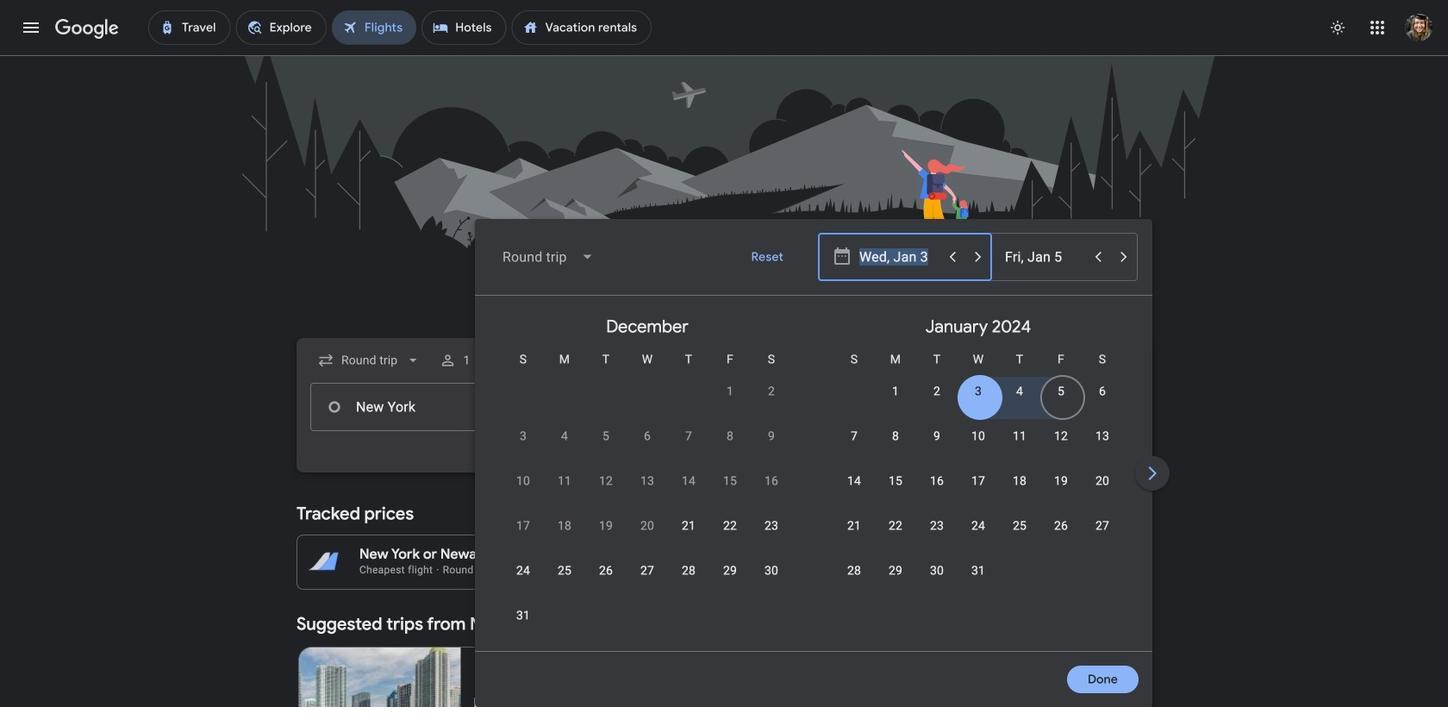 Task type: locate. For each thing, give the bounding box(es) containing it.
tue, jan 2 element
[[934, 383, 941, 400]]

wed, dec 27 element
[[641, 562, 655, 579]]

row up the wed, dec 27 element on the bottom of the page
[[503, 510, 792, 559]]

tue, dec 19 element
[[599, 517, 613, 535]]

mon, jan 22 element
[[889, 517, 903, 535]]

row up wed, jan 31 element
[[834, 510, 1124, 559]]

sat, dec 30 element
[[765, 562, 779, 579]]

fri, dec 1 element
[[727, 383, 734, 400]]

wed, dec 13 element
[[641, 473, 655, 490]]

cell
[[503, 601, 544, 642]]

sun, dec 10 element
[[516, 473, 530, 490]]

wed, dec 20 element
[[641, 517, 655, 535]]

None text field
[[310, 383, 554, 431]]

wed, dec 6 element
[[644, 428, 651, 445]]

sat, jan 6 element
[[1099, 383, 1106, 400]]

wed, jan 10 element
[[972, 428, 986, 445]]

sat, jan 20 element
[[1096, 473, 1110, 490]]

fri, dec 29 element
[[723, 562, 737, 579]]

suggested trips from new york region
[[297, 604, 1152, 707]]

thu, dec 21 element
[[682, 517, 696, 535]]

sun, dec 3 element
[[520, 428, 527, 445]]

tue, jan 30 element
[[930, 562, 944, 579]]

thu, jan 25 element
[[1013, 517, 1027, 535]]

2 row group from the left
[[813, 303, 1144, 644]]

wed, jan 3, departure date. element
[[975, 383, 982, 400]]

row group
[[482, 303, 813, 644], [813, 303, 1144, 644], [1144, 303, 1449, 644]]

sat, jan 27 element
[[1096, 517, 1110, 535]]

tue, jan 23 element
[[930, 517, 944, 535]]

1 row group from the left
[[482, 303, 813, 644]]

row up wed, dec 13 element
[[503, 420, 792, 469]]

fri, dec 15 element
[[723, 473, 737, 490]]

sat, dec 2 element
[[768, 383, 775, 400]]

thu, dec 7 element
[[686, 428, 692, 445]]

fri, jan 26 element
[[1055, 517, 1068, 535]]

frontier image
[[475, 698, 489, 707]]

row
[[710, 368, 792, 424], [875, 368, 1124, 424], [503, 420, 792, 469], [834, 420, 1124, 469], [503, 465, 792, 514], [834, 465, 1124, 514], [503, 510, 792, 559], [834, 510, 1124, 559], [503, 554, 792, 604], [834, 554, 999, 604]]

grid inside flight search box
[[482, 303, 1449, 661]]

mon, dec 4 element
[[561, 428, 568, 445]]

Departure text field
[[860, 234, 939, 280], [859, 384, 938, 430]]

mon, jan 15 element
[[889, 473, 903, 490]]

thu, jan 4 element
[[1017, 383, 1024, 400]]

mon, jan 1 element
[[892, 383, 899, 400]]

Return text field
[[1005, 234, 1085, 280], [1005, 384, 1084, 430]]

sun, dec 24 element
[[516, 562, 530, 579]]

cell inside flight search box
[[503, 601, 544, 642]]

change appearance image
[[1318, 7, 1359, 48]]

row down wed, dec 20 element
[[503, 554, 792, 604]]

tue, jan 16 element
[[930, 473, 944, 490]]

grid
[[482, 303, 1449, 661]]

None field
[[489, 236, 608, 278], [310, 345, 429, 376], [489, 236, 608, 278], [310, 345, 429, 376]]

wed, jan 17 element
[[972, 473, 986, 490]]

mon, dec 11 element
[[558, 473, 572, 490]]

tracked prices region
[[297, 493, 1152, 590]]



Task type: vqa. For each thing, say whether or not it's contained in the screenshot.
Sun, Jan 7 element
yes



Task type: describe. For each thing, give the bounding box(es) containing it.
row up wed, dec 20 element
[[503, 465, 792, 514]]

tue, dec 26 element
[[599, 562, 613, 579]]

Flight search field
[[283, 219, 1449, 707]]

mon, jan 29 element
[[889, 562, 903, 579]]

0 vertical spatial return text field
[[1005, 234, 1085, 280]]

sun, jan 21 element
[[848, 517, 861, 535]]

fri, dec 8 element
[[727, 428, 734, 445]]

row up wed, jan 10 element
[[875, 368, 1124, 424]]

fri, jan 5, return date. element
[[1058, 383, 1065, 400]]

sun, jan 28 element
[[848, 562, 861, 579]]

sat, dec 9 element
[[768, 428, 775, 445]]

sat, dec 23 element
[[765, 517, 779, 535]]

row up wed, jan 17 element
[[834, 420, 1124, 469]]

fri, jan 19 element
[[1055, 473, 1068, 490]]

1 vertical spatial return text field
[[1005, 384, 1084, 430]]

0 vertical spatial departure text field
[[860, 234, 939, 280]]

thu, dec 14 element
[[682, 473, 696, 490]]

fri, jan 12 element
[[1055, 428, 1068, 445]]

wed, jan 31 element
[[972, 562, 986, 579]]

main menu image
[[21, 17, 41, 38]]

row up "wed, jan 24" element
[[834, 465, 1124, 514]]

mon, jan 8 element
[[892, 428, 899, 445]]

sun, jan 14 element
[[848, 473, 861, 490]]

mon, dec 25 element
[[558, 562, 572, 579]]

row down mon, jan 22 element
[[834, 554, 999, 604]]

fri, dec 22 element
[[723, 517, 737, 535]]

mon, dec 18 element
[[558, 517, 572, 535]]

thu, jan 11 element
[[1013, 428, 1027, 445]]

tue, jan 9 element
[[934, 428, 941, 445]]

none text field inside flight search box
[[310, 383, 554, 431]]

3 row group from the left
[[1144, 303, 1449, 644]]

wed, jan 24 element
[[972, 517, 986, 535]]

sun, dec 17 element
[[516, 517, 530, 535]]

sat, dec 16 element
[[765, 473, 779, 490]]

thu, dec 28 element
[[682, 562, 696, 579]]

sun, jan 7 element
[[851, 428, 858, 445]]

row up sat, dec 9 element
[[710, 368, 792, 424]]

tue, dec 5 element
[[603, 428, 610, 445]]

sat, jan 13 element
[[1096, 428, 1110, 445]]

thu, jan 18 element
[[1013, 473, 1027, 490]]

next image
[[1132, 453, 1174, 494]]

1 vertical spatial departure text field
[[859, 384, 938, 430]]

tue, dec 12 element
[[599, 473, 613, 490]]



